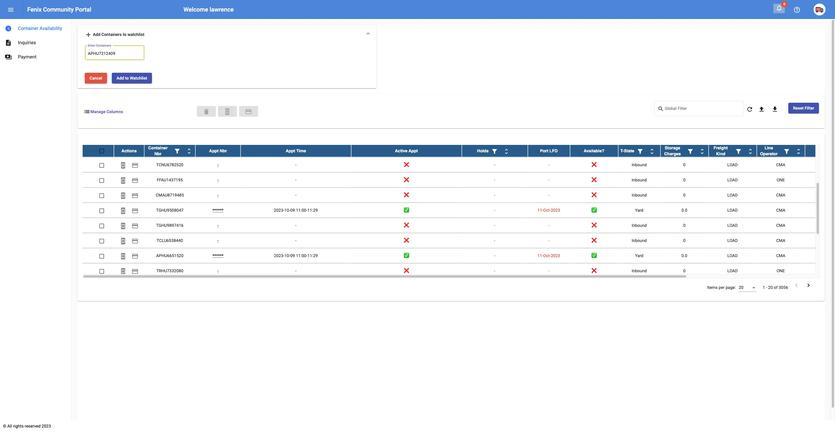 Task type: vqa. For each thing, say whether or not it's contained in the screenshot.


Task type: locate. For each thing, give the bounding box(es) containing it.
0 vertical spatial ****** link
[[213, 148, 224, 152]]

2023-10-09 11:00-11:29 for tghu9508047
[[274, 208, 318, 213]]

container for availability
[[18, 26, 38, 31]]

load for tghu9508047
[[728, 208, 738, 213]]

1 yard from the top
[[635, 148, 644, 152]]

add
[[85, 31, 92, 38]]

- link for tcnu6782520
[[217, 163, 219, 168]]

payment button for ffau1437195
[[129, 174, 141, 186]]

appt time column header
[[241, 145, 351, 157]]

11-
[[538, 148, 544, 152], [538, 208, 544, 213], [538, 254, 544, 259]]

6 filter_alt button from the left
[[781, 145, 793, 157]]

inbound for cmau8719485
[[632, 193, 647, 198]]

book_online button for aphu6651520
[[117, 250, 129, 262]]

3 unfold_more from the left
[[649, 148, 656, 155]]

0 vertical spatial to
[[123, 32, 126, 37]]

11:00- for tghu9508047
[[296, 208, 308, 213]]

0 horizontal spatial 20
[[739, 286, 744, 290]]

11-oct-2023
[[538, 148, 560, 152], [538, 208, 560, 213], [538, 254, 560, 259]]

nbr
[[220, 149, 227, 154], [154, 152, 162, 157]]

0.0
[[682, 148, 688, 152], [682, 208, 688, 213], [682, 254, 688, 259]]

1 11:00- from the top
[[296, 208, 308, 213]]

filter_alt
[[174, 148, 181, 155], [491, 148, 498, 155], [637, 148, 644, 155], [687, 148, 694, 155], [735, 148, 742, 155], [783, 148, 791, 155]]

delete image
[[203, 108, 210, 115]]

t-state filter_alt
[[621, 148, 644, 155]]

payment button for cmau8719485
[[129, 190, 141, 202]]

1 0 from the top
[[684, 163, 686, 168]]

2 vertical spatial ****** link
[[213, 254, 224, 259]]

2 inbound from the top
[[632, 178, 647, 183]]

oct- for aphu6651520
[[543, 254, 551, 259]]

2 one from the top
[[777, 269, 785, 274]]

5 row from the top
[[82, 188, 835, 203]]

6 inbound from the top
[[632, 269, 647, 274]]

3 yard from the top
[[635, 254, 644, 259]]

no color image inside the help_outline 'popup button'
[[794, 6, 801, 13]]

appt inside column header
[[209, 149, 219, 154]]

2 11:00- from the top
[[296, 254, 308, 259]]

navigation containing watch_later
[[0, 19, 71, 64]]

1 11- from the top
[[538, 148, 544, 152]]

to left watchlist
[[125, 76, 129, 81]]

3 inbound from the top
[[632, 193, 647, 198]]

7 cell from the top
[[805, 234, 835, 249]]

1 horizontal spatial nbr
[[220, 149, 227, 154]]

1 11:29 from the top
[[308, 208, 318, 213]]

4 0 from the top
[[684, 224, 686, 228]]

payment button for tghu9897416
[[129, 220, 141, 232]]

no color image inside "navigate_next" button
[[805, 282, 812, 290]]

book_online for trhu7332080
[[120, 268, 127, 275]]

5 unfold_more button from the left
[[745, 145, 757, 157]]

3 0 from the top
[[684, 193, 686, 198]]

3 column header from the left
[[618, 145, 661, 157]]

no color image containing file_upload
[[758, 106, 765, 113]]

2 yard from the top
[[635, 208, 644, 213]]

©
[[3, 425, 6, 429]]

0 vertical spatial 10-
[[285, 148, 290, 152]]

no color image containing navigate_next
[[805, 282, 812, 290]]

3 unfold_more button from the left
[[646, 145, 658, 157]]

11:29 for aphu6651520
[[308, 254, 318, 259]]

0 vertical spatial 09
[[290, 148, 295, 152]]

help_outline button
[[791, 4, 803, 15]]

payment button for trhu7332080
[[129, 265, 141, 277]]

one down operator
[[777, 178, 785, 183]]

one for ffau1437195
[[777, 178, 785, 183]]

2023- for aphu6651520
[[274, 254, 285, 259]]

tcnu6782520
[[156, 163, 183, 168]]

2 0 from the top
[[684, 178, 686, 183]]

payment button for tcnu6782520
[[129, 159, 141, 171]]

5 filter_alt button from the left
[[733, 145, 745, 157]]

no color image for tghu9628931 book_online button
[[120, 147, 127, 154]]

0 vertical spatial oct-
[[543, 148, 551, 152]]

appt inside 'column header'
[[409, 149, 418, 154]]

no color image containing list
[[83, 108, 90, 115]]

cell for trhu7332080
[[805, 264, 835, 279]]

appt inside column header
[[286, 149, 295, 154]]

0 vertical spatial 2023-10-09 11:00-11:29
[[274, 208, 318, 213]]

1 unfold_more from the left
[[186, 148, 193, 155]]

container up the tcnu6782520 on the top left
[[148, 146, 168, 151]]

5 - link from the top
[[217, 239, 219, 243]]

file_upload
[[758, 106, 765, 113]]

no color image containing menu
[[7, 6, 14, 13]]

2023
[[551, 148, 560, 152], [551, 208, 560, 213], [551, 254, 560, 259], [42, 425, 51, 429]]

filter_alt right freight kind
[[735, 148, 742, 155]]

book_online for tcnu6782520
[[120, 162, 127, 169]]

2 2023-10-09 11:00-11:29 from the top
[[274, 254, 318, 259]]

lfd
[[550, 149, 558, 154]]

navigation
[[0, 19, 71, 64]]

6 load from the top
[[728, 224, 738, 228]]

3 2023- from the top
[[274, 254, 285, 259]]

9 load from the top
[[728, 269, 738, 274]]

appt
[[209, 149, 219, 154], [286, 149, 295, 154], [409, 149, 418, 154]]

trhu7332080
[[156, 269, 183, 274]]

6 cell from the top
[[805, 218, 835, 233]]

unfold_more button for container nbr
[[183, 145, 195, 157]]

7 load from the top
[[728, 239, 738, 243]]

2 cma from the top
[[777, 163, 786, 168]]

2 11:29 from the top
[[308, 254, 318, 259]]

load for tghu9628931
[[728, 148, 738, 152]]

no color image for file_download button
[[772, 106, 779, 113]]

filter_alt button for freight kind
[[733, 145, 745, 157]]

5 cell from the top
[[805, 203, 835, 218]]

2 vertical spatial ******
[[213, 254, 224, 259]]

3 - link from the top
[[217, 193, 219, 198]]

1 one from the top
[[777, 178, 785, 183]]

4 - link from the top
[[217, 224, 219, 228]]

None text field
[[88, 51, 141, 57]]

add to watchlist
[[117, 76, 147, 81]]

filter_alt for container nbr
[[174, 148, 181, 155]]

2 filter_alt from the left
[[491, 148, 498, 155]]

5 inbound from the top
[[632, 239, 647, 243]]

1 vertical spatial 2023-10-09 11:00-11:29
[[274, 254, 318, 259]]

****** link for tghu9628931
[[213, 148, 224, 152]]

one up 3056
[[777, 269, 785, 274]]

unfold_more button for line operator
[[793, 145, 805, 157]]

09:30-
[[296, 148, 308, 152]]

1 vertical spatial one
[[777, 269, 785, 274]]

3 load from the top
[[728, 178, 738, 183]]

11- for aphu6651520
[[538, 254, 544, 259]]

****** for tghu9508047
[[213, 208, 224, 213]]

1 vertical spatial 10-
[[285, 208, 290, 213]]

search
[[658, 106, 664, 112]]

0 vertical spatial ******
[[213, 148, 224, 152]]

payment for cmau8719485
[[131, 192, 139, 200]]

cell for tghu9508047
[[805, 203, 835, 218]]

container up inquiries
[[18, 26, 38, 31]]

unfold_more for container nbr
[[186, 148, 193, 155]]

no color image inside file_download button
[[772, 106, 779, 113]]

no color image inside the notifications_none popup button
[[776, 4, 783, 12]]

1 11-oct-2023 from the top
[[538, 148, 560, 152]]

no color image
[[776, 4, 783, 12], [7, 6, 14, 13], [85, 31, 92, 38], [5, 54, 12, 61], [658, 106, 665, 113], [746, 106, 754, 113], [83, 108, 90, 115], [245, 108, 252, 115], [131, 147, 139, 154], [174, 148, 181, 155], [186, 148, 193, 155], [637, 148, 644, 155], [699, 148, 706, 155], [747, 148, 754, 155], [783, 148, 791, 155], [795, 148, 803, 155], [120, 162, 127, 169], [120, 177, 127, 184], [131, 177, 139, 184], [131, 192, 139, 200], [120, 208, 127, 215], [131, 223, 139, 230], [131, 238, 139, 245], [120, 253, 127, 260], [131, 268, 139, 275], [793, 282, 800, 290], [805, 282, 812, 290]]

1 inbound from the top
[[632, 163, 647, 168]]

1 2023- from the top
[[274, 148, 285, 152]]

1 row from the top
[[82, 143, 835, 158]]

2 cell from the top
[[805, 158, 835, 173]]

2 vertical spatial 11-
[[538, 254, 544, 259]]

3 11-oct-2023 from the top
[[538, 254, 560, 259]]

4 cma from the top
[[777, 208, 786, 213]]

2 10- from the top
[[285, 208, 290, 213]]

1 cell from the top
[[805, 143, 835, 157]]

add inside add add containers to watchlist
[[93, 32, 100, 37]]

2 0.0 from the top
[[682, 208, 688, 213]]

inbound for trhu7332080
[[632, 269, 647, 274]]

3 09 from the top
[[290, 254, 295, 259]]

© all rights reserved 2023
[[3, 425, 51, 429]]

filter_alt button for container nbr
[[171, 145, 183, 157]]

to left the watchlist
[[123, 32, 126, 37]]

file_upload button
[[756, 103, 768, 115]]

1 vertical spatial 0.0
[[682, 208, 688, 213]]

no color image inside file_upload button
[[758, 106, 765, 113]]

❌
[[404, 163, 409, 168], [592, 163, 597, 168], [404, 178, 409, 183], [592, 178, 597, 183], [404, 193, 409, 198], [592, 193, 597, 198], [404, 224, 409, 228], [592, 224, 597, 228], [404, 239, 409, 243], [592, 239, 597, 243], [404, 269, 409, 274], [592, 269, 597, 274]]

2 filter_alt button from the left
[[489, 145, 501, 157]]

add add containers to watchlist
[[85, 31, 144, 38]]

no color image for file_upload button
[[758, 106, 765, 113]]

0 vertical spatial add
[[93, 32, 100, 37]]

1 vertical spatial add
[[117, 76, 124, 81]]

column header
[[144, 145, 195, 157], [462, 145, 528, 157], [618, 145, 661, 157], [661, 145, 709, 157], [709, 145, 757, 157], [757, 145, 805, 157], [805, 145, 835, 157]]

filter_alt right state
[[637, 148, 644, 155]]

1 0.0 from the top
[[682, 148, 688, 152]]

menu
[[7, 6, 14, 13]]

ffau1437195
[[157, 178, 183, 183]]

1 horizontal spatial appt
[[286, 149, 295, 154]]

9 cell from the top
[[805, 264, 835, 279]]

✅
[[404, 148, 409, 152], [592, 148, 597, 152], [404, 208, 409, 213], [592, 208, 597, 213], [404, 254, 409, 259], [592, 254, 597, 259]]

load
[[728, 148, 738, 152], [728, 163, 738, 168], [728, 178, 738, 183], [728, 193, 738, 198], [728, 208, 738, 213], [728, 224, 738, 228], [728, 239, 738, 243], [728, 254, 738, 259], [728, 269, 738, 274]]

payment for tghu9897416
[[131, 223, 139, 230]]

nbr inside "container nbr"
[[154, 152, 162, 157]]

no color image containing notifications_none
[[776, 4, 783, 12]]

no color image containing payments
[[5, 54, 12, 61]]

2 vertical spatial oct-
[[543, 254, 551, 259]]

****** link for aphu6651520
[[213, 254, 224, 259]]

0 vertical spatial 11:29
[[308, 208, 318, 213]]

inbound
[[632, 163, 647, 168], [632, 178, 647, 183], [632, 193, 647, 198], [632, 224, 647, 228], [632, 239, 647, 243], [632, 269, 647, 274]]

load for trhu7332080
[[728, 269, 738, 274]]

2 09 from the top
[[290, 208, 295, 213]]

1 horizontal spatial container
[[148, 146, 168, 151]]

list
[[83, 108, 90, 115]]

1 vertical spatial ****** link
[[213, 208, 224, 213]]

3 appt from the left
[[409, 149, 418, 154]]

0 for trhu7332080
[[684, 269, 686, 274]]

unfold_more button for freight kind
[[745, 145, 757, 157]]

cmau8719485
[[156, 193, 184, 198]]

2023- for tghu9628931
[[274, 148, 285, 152]]

09
[[290, 148, 295, 152], [290, 208, 295, 213], [290, 254, 295, 259]]

2023-10-09 11:00-11:29
[[274, 208, 318, 213], [274, 254, 318, 259]]

tghu9508047
[[156, 208, 184, 213]]

1 filter_alt from the left
[[174, 148, 181, 155]]

2 load from the top
[[728, 163, 738, 168]]

- link for tghu9897416
[[217, 224, 219, 228]]

8 load from the top
[[728, 254, 738, 259]]

1 vertical spatial 2023-
[[274, 208, 285, 213]]

appt time
[[286, 149, 306, 154]]

fenix
[[27, 6, 42, 13]]

unfold_more button
[[183, 145, 195, 157], [501, 145, 513, 157], [646, 145, 658, 157], [697, 145, 709, 157], [745, 145, 757, 157], [793, 145, 805, 157]]

0 vertical spatial one
[[777, 178, 785, 183]]

2023-
[[274, 148, 285, 152], [274, 208, 285, 213], [274, 254, 285, 259]]

4 cell from the top
[[805, 188, 835, 203]]

1 09 from the top
[[290, 148, 295, 152]]

1 10- from the top
[[285, 148, 290, 152]]

0 horizontal spatial nbr
[[154, 152, 162, 157]]

1 - link from the top
[[217, 163, 219, 168]]

grid containing book_online
[[82, 143, 835, 279]]

2 vertical spatial 2023-
[[274, 254, 285, 259]]

2 11- from the top
[[538, 208, 544, 213]]

state
[[624, 149, 635, 154]]

2 ****** link from the top
[[213, 208, 224, 213]]

list manage columns
[[83, 108, 123, 115]]

delete
[[203, 108, 210, 115]]

0 vertical spatial yard
[[635, 148, 644, 152]]

09:59
[[308, 148, 318, 152]]

1
[[763, 286, 765, 290]]

0 vertical spatial 11-
[[538, 148, 544, 152]]

11-oct-2023 for tghu9508047
[[538, 208, 560, 213]]

3 cell from the top
[[805, 173, 835, 188]]

grid
[[82, 143, 835, 279]]

2023-10-09 09:30-09:59
[[274, 148, 318, 152]]

cell for aphu6651520
[[805, 249, 835, 264]]

appt nbr
[[209, 149, 227, 154]]

3 ****** from the top
[[213, 254, 224, 259]]

1 vertical spatial 11-oct-2023
[[538, 208, 560, 213]]

5 0 from the top
[[684, 239, 686, 243]]

payment button
[[239, 106, 258, 117], [129, 144, 141, 156], [129, 159, 141, 171], [129, 174, 141, 186], [129, 190, 141, 202], [129, 205, 141, 217], [129, 220, 141, 232], [129, 235, 141, 247], [129, 250, 141, 262], [129, 265, 141, 277]]

no color image containing help_outline
[[794, 6, 801, 13]]

filter_alt for freight kind
[[735, 148, 742, 155]]

port lfd column header
[[528, 145, 570, 157]]

notifications_none
[[776, 4, 783, 12]]

3 11- from the top
[[538, 254, 544, 259]]

20 right page:
[[739, 286, 744, 290]]

add right add
[[93, 32, 100, 37]]

3 filter_alt button from the left
[[635, 145, 646, 157]]

rights
[[13, 425, 24, 429]]

cell for tghu9897416
[[805, 218, 835, 233]]

2 vertical spatial 0.0
[[682, 254, 688, 259]]

book_online button
[[218, 106, 237, 117], [117, 144, 129, 156], [117, 159, 129, 171], [117, 174, 129, 186], [117, 190, 129, 202], [117, 205, 129, 217], [117, 220, 129, 232], [117, 235, 129, 247], [117, 250, 129, 262], [117, 265, 129, 277]]

add
[[93, 32, 100, 37], [117, 76, 124, 81]]

container availability
[[18, 26, 62, 31]]

10-
[[285, 148, 290, 152], [285, 208, 290, 213], [285, 254, 290, 259]]

filter_alt right line operator
[[783, 148, 791, 155]]

row containing filter_alt
[[82, 145, 835, 157]]

7 cma from the top
[[777, 254, 786, 259]]

5 filter_alt from the left
[[735, 148, 742, 155]]

1 horizontal spatial add
[[117, 76, 124, 81]]

1 oct- from the top
[[543, 148, 551, 152]]

0.0 for tghu9508047
[[682, 208, 688, 213]]

2 2023- from the top
[[274, 208, 285, 213]]

no color image containing search
[[658, 106, 665, 113]]

5 cma from the top
[[777, 224, 786, 228]]

cma for tghu9897416
[[777, 224, 786, 228]]

cma for aphu6651520
[[777, 254, 786, 259]]

1 vertical spatial 11-
[[538, 208, 544, 213]]

1 vertical spatial yard
[[635, 208, 644, 213]]

1 unfold_more button from the left
[[183, 145, 195, 157]]

1 filter_alt button from the left
[[171, 145, 183, 157]]

4 load from the top
[[728, 193, 738, 198]]

1 vertical spatial container
[[148, 146, 168, 151]]

2 ****** from the top
[[213, 208, 224, 213]]

cma for tghu9508047
[[777, 208, 786, 213]]

0 for tcnu6782520
[[684, 163, 686, 168]]

7 column header from the left
[[805, 145, 835, 157]]

1 horizontal spatial 20
[[768, 286, 773, 290]]

no color image containing file_download
[[772, 106, 779, 113]]

0 for cmau8719485
[[684, 193, 686, 198]]

11- for tghu9628931
[[538, 148, 544, 152]]

0 for tghu9897416
[[684, 224, 686, 228]]

6 0 from the top
[[684, 269, 686, 274]]

book_online button for trhu7332080
[[117, 265, 129, 277]]

filter_alt right holds
[[491, 148, 498, 155]]

cell
[[805, 143, 835, 157], [805, 158, 835, 173], [805, 173, 835, 188], [805, 188, 835, 203], [805, 203, 835, 218], [805, 218, 835, 233], [805, 234, 835, 249], [805, 249, 835, 264], [805, 264, 835, 279]]

2 vertical spatial 11-oct-2023
[[538, 254, 560, 259]]

filter_alt up the tcnu6782520 on the top left
[[174, 148, 181, 155]]

5 unfold_more from the left
[[747, 148, 754, 155]]

no color image
[[794, 6, 801, 13], [5, 25, 12, 32], [5, 39, 12, 46], [758, 106, 765, 113], [772, 106, 779, 113], [224, 108, 231, 115], [120, 147, 127, 154], [491, 148, 498, 155], [503, 148, 510, 155], [649, 148, 656, 155], [687, 148, 694, 155], [735, 148, 742, 155], [131, 162, 139, 169], [120, 192, 127, 200], [131, 208, 139, 215], [120, 223, 127, 230], [120, 238, 127, 245], [131, 253, 139, 260], [120, 268, 127, 275]]

no color image containing navigate_before
[[793, 282, 800, 290]]

4 inbound from the top
[[632, 224, 647, 228]]

nbr inside column header
[[220, 149, 227, 154]]

add inside button
[[117, 76, 124, 81]]

refresh button
[[744, 103, 756, 115]]

cell for tcnu6782520
[[805, 158, 835, 173]]

3 oct- from the top
[[543, 254, 551, 259]]

0 vertical spatial 0.0
[[682, 148, 688, 152]]

1 vertical spatial 11:29
[[308, 254, 318, 259]]

2 row from the top
[[82, 145, 835, 157]]

no color image containing refresh
[[746, 106, 754, 113]]

0 vertical spatial 11:00-
[[296, 208, 308, 213]]

0 vertical spatial 2023-
[[274, 148, 285, 152]]

1 vertical spatial oct-
[[543, 208, 551, 213]]

navigate_next button
[[804, 282, 814, 291]]

- link for tclu6538440
[[217, 239, 219, 243]]

0
[[684, 163, 686, 168], [684, 178, 686, 183], [684, 193, 686, 198], [684, 224, 686, 228], [684, 239, 686, 243], [684, 269, 686, 274]]

cancel
[[90, 76, 102, 81]]

1 ****** from the top
[[213, 148, 224, 152]]

no color image for the filter_alt popup button corresponding to storage charges
[[687, 148, 694, 155]]

no color image for the filter_alt popup button for freight kind
[[735, 148, 742, 155]]

row
[[82, 143, 835, 158], [82, 145, 835, 157], [82, 158, 835, 173], [82, 173, 835, 188], [82, 188, 835, 203], [82, 203, 835, 218], [82, 218, 835, 234], [82, 234, 835, 249], [82, 249, 835, 264], [82, 264, 835, 279]]

reset filter
[[793, 106, 815, 111]]

reset
[[793, 106, 804, 111]]

0 horizontal spatial container
[[18, 26, 38, 31]]

1 vertical spatial 09
[[290, 208, 295, 213]]

1 vertical spatial 11:00-
[[296, 254, 308, 259]]

filter_alt right storage charges
[[687, 148, 694, 155]]

yard for tghu9628931
[[635, 148, 644, 152]]

book_online button for tcnu6782520
[[117, 159, 129, 171]]

unfold_more button for storage charges
[[697, 145, 709, 157]]

portal
[[75, 6, 91, 13]]

cma for tclu6538440
[[777, 239, 786, 243]]

****** link
[[213, 148, 224, 152], [213, 208, 224, 213], [213, 254, 224, 259]]

port
[[540, 149, 549, 154]]

0 vertical spatial container
[[18, 26, 38, 31]]

1 vertical spatial ******
[[213, 208, 224, 213]]

3 cma from the top
[[777, 193, 786, 198]]

2 vertical spatial 10-
[[285, 254, 290, 259]]

2 horizontal spatial appt
[[409, 149, 418, 154]]

2 vertical spatial 09
[[290, 254, 295, 259]]

0 horizontal spatial appt
[[209, 149, 219, 154]]

watchlist
[[128, 32, 144, 37]]

cma for tcnu6782520
[[777, 163, 786, 168]]

inbound for tcnu6782520
[[632, 163, 647, 168]]

add left watchlist
[[117, 76, 124, 81]]

menu button
[[5, 4, 17, 15]]

tclu6538440
[[157, 239, 183, 243]]

0 for tclu6538440
[[684, 239, 686, 243]]

nbr for container nbr
[[154, 152, 162, 157]]

watch_later
[[5, 25, 12, 32]]

- link for cmau8719485
[[217, 193, 219, 198]]

20 left of
[[768, 286, 773, 290]]

1 2023-10-09 11:00-11:29 from the top
[[274, 208, 318, 213]]

1 ****** link from the top
[[213, 148, 224, 152]]

1 load from the top
[[728, 148, 738, 152]]

0 vertical spatial 11-oct-2023
[[538, 148, 560, 152]]

-
[[494, 148, 495, 152], [217, 163, 219, 168], [295, 163, 297, 168], [494, 163, 495, 168], [548, 163, 550, 168], [217, 178, 219, 183], [295, 178, 297, 183], [494, 178, 495, 183], [548, 178, 550, 183], [217, 193, 219, 198], [295, 193, 297, 198], [494, 193, 495, 198], [548, 193, 550, 198], [494, 208, 495, 213], [217, 224, 219, 228], [295, 224, 297, 228], [494, 224, 495, 228], [548, 224, 550, 228], [217, 239, 219, 243], [295, 239, 297, 243], [494, 239, 495, 243], [548, 239, 550, 243], [494, 254, 495, 259], [217, 269, 219, 274], [295, 269, 297, 274], [494, 269, 495, 274], [548, 269, 550, 274], [766, 286, 767, 290]]

8 cell from the top
[[805, 249, 835, 264]]

0 horizontal spatial add
[[93, 32, 100, 37]]

2 vertical spatial yard
[[635, 254, 644, 259]]

1 vertical spatial to
[[125, 76, 129, 81]]



Task type: describe. For each thing, give the bounding box(es) containing it.
yard for tghu9508047
[[635, 208, 644, 213]]

****** link for tghu9508047
[[213, 208, 224, 213]]

no color image containing description
[[5, 39, 12, 46]]

container for nbr
[[148, 146, 168, 151]]

to inside add add containers to watchlist
[[123, 32, 126, 37]]

10- for tghu9628931
[[285, 148, 290, 152]]

line
[[765, 146, 773, 151]]

community
[[43, 6, 74, 13]]

payments
[[5, 54, 12, 61]]

help_outline
[[794, 6, 801, 13]]

port lfd
[[540, 149, 558, 154]]

no color image for tghu9508047 payment button
[[131, 208, 139, 215]]

holds
[[477, 149, 489, 154]]

2023- for tghu9508047
[[274, 208, 285, 213]]

no color image for tghu9897416's book_online button
[[120, 223, 127, 230]]

book_online for tghu9897416
[[120, 223, 127, 230]]

no color image for book_online button corresponding to tclu6538440
[[120, 238, 127, 245]]

holds filter_alt
[[477, 148, 498, 155]]

2023 for tghu9628931
[[551, 148, 560, 152]]

inbound for ffau1437195
[[632, 178, 647, 183]]

payment
[[18, 54, 37, 60]]

payment for ffau1437195
[[131, 177, 139, 184]]

book_online for cmau8719485
[[120, 192, 127, 200]]

file_download button
[[769, 103, 781, 115]]

filter_alt button for t-state
[[635, 145, 646, 157]]

11:29 for tghu9508047
[[308, 208, 318, 213]]

filter_alt for storage charges
[[687, 148, 694, 155]]

of
[[774, 286, 778, 290]]

0 for ffau1437195
[[684, 178, 686, 183]]

page:
[[726, 286, 736, 290]]

one for trhu7332080
[[777, 269, 785, 274]]

time
[[296, 149, 306, 154]]

payment for tghu9628931
[[131, 147, 139, 154]]

yard for aphu6651520
[[635, 254, 644, 259]]

manage
[[90, 110, 106, 114]]

4 column header from the left
[[661, 145, 709, 157]]

****** for aphu6651520
[[213, 254, 224, 259]]

nbr for appt nbr
[[220, 149, 227, 154]]

welcome lawrence
[[184, 6, 234, 13]]

freight kind
[[714, 146, 728, 157]]

unfold_more for t-state
[[649, 148, 656, 155]]

add to watchlist button
[[112, 73, 152, 84]]

0.0 for tghu9628931
[[682, 148, 688, 152]]

load for aphu6651520
[[728, 254, 738, 259]]

columns
[[107, 110, 123, 114]]

1 20 from the left
[[739, 286, 744, 290]]

no color image containing watch_later
[[5, 25, 12, 32]]

available?
[[584, 149, 605, 154]]

cancel button
[[85, 73, 107, 84]]

book_online button for tghu9508047
[[117, 205, 129, 217]]

actions column header
[[114, 145, 144, 157]]

unfold_more for storage charges
[[699, 148, 706, 155]]

oct- for tghu9508047
[[543, 208, 551, 213]]

welcome
[[184, 6, 208, 13]]

9 row from the top
[[82, 249, 835, 264]]

oct- for tghu9628931
[[543, 148, 551, 152]]

cell for tghu9628931
[[805, 143, 835, 157]]

aphu6651520
[[156, 254, 184, 259]]

no color image for payment button related to aphu6651520
[[131, 253, 139, 260]]

11-oct-2023 for aphu6651520
[[538, 254, 560, 259]]

line operator
[[760, 146, 778, 157]]

09 for tghu9628931
[[290, 148, 295, 152]]

reset filter button
[[789, 103, 819, 114]]

no color image for payment button for tcnu6782520
[[131, 162, 139, 169]]

10 row from the top
[[82, 264, 835, 279]]

watchlist
[[130, 76, 147, 81]]

no color image inside navigate_before button
[[793, 282, 800, 290]]

****** for tghu9628931
[[213, 148, 224, 152]]

operator
[[760, 152, 778, 157]]

appt nbr column header
[[195, 145, 241, 157]]

inbound for tclu6538440
[[632, 239, 647, 243]]

filter
[[805, 106, 815, 111]]

kind
[[716, 152, 726, 157]]

containers
[[101, 32, 122, 37]]

no color image for book_online button associated with cmau8719485
[[120, 192, 127, 200]]

2 column header from the left
[[462, 145, 528, 157]]

unfold_more for line operator
[[795, 148, 803, 155]]

cma for tghu9628931
[[777, 148, 786, 152]]

freight
[[714, 146, 728, 151]]

book_online button for cmau8719485
[[117, 190, 129, 202]]

- link for ffau1437195
[[217, 178, 219, 183]]

file_download
[[772, 106, 779, 113]]

navigate_before
[[793, 282, 800, 290]]

filter_alt button for holds
[[489, 145, 501, 157]]

8 row from the top
[[82, 234, 835, 249]]

6 column header from the left
[[757, 145, 805, 157]]

no color image for the help_outline 'popup button'
[[794, 6, 801, 13]]

delete button
[[197, 106, 216, 117]]

active appt column header
[[351, 145, 462, 157]]

filter_alt button for line operator
[[781, 145, 793, 157]]

Global Watchlist Filter field
[[665, 107, 741, 112]]

navigate_before button
[[791, 282, 802, 291]]

charges
[[664, 152, 681, 157]]

cma for cmau8719485
[[777, 193, 786, 198]]

items
[[707, 286, 718, 290]]

0.0 for aphu6651520
[[682, 254, 688, 259]]

load for cmau8719485
[[728, 193, 738, 198]]

11- for tghu9508047
[[538, 208, 544, 213]]

appt for appt time
[[286, 149, 295, 154]]

inquiries
[[18, 40, 36, 46]]

lawrence
[[210, 6, 234, 13]]

unfold_more for freight kind
[[747, 148, 754, 155]]

available? column header
[[570, 145, 618, 157]]

cell for tclu6538440
[[805, 234, 835, 249]]

tghu9628931
[[156, 148, 184, 152]]

11-oct-2023 for tghu9628931
[[538, 148, 560, 152]]

unfold_more button for t-state
[[646, 145, 658, 157]]

1 - 20 of 3056
[[763, 286, 788, 290]]

book_online button for tghu9628931
[[117, 144, 129, 156]]

container nbr
[[148, 146, 168, 157]]

4 row from the top
[[82, 173, 835, 188]]

t-
[[621, 149, 624, 154]]

notifications_none button
[[774, 4, 785, 13]]

book_online for tclu6538440
[[120, 238, 127, 245]]

actions
[[121, 149, 137, 154]]

unfold_more button for holds
[[501, 145, 513, 157]]

fenix community portal
[[27, 6, 91, 13]]

- link for trhu7332080
[[217, 269, 219, 274]]

no color image for the filter_alt popup button corresponding to holds
[[491, 148, 498, 155]]

per
[[719, 286, 725, 290]]

storage charges
[[664, 146, 681, 157]]

6 row from the top
[[82, 203, 835, 218]]

cell for cmau8719485
[[805, 188, 835, 203]]

filter_alt for line operator
[[783, 148, 791, 155]]

storage
[[665, 146, 681, 151]]

book_online button for tclu6538440
[[117, 235, 129, 247]]

unfold_more for holds
[[503, 148, 510, 155]]

active appt
[[395, 149, 418, 154]]

reserved
[[25, 425, 41, 429]]

book_online for aphu6651520
[[120, 253, 127, 260]]

2 20 from the left
[[768, 286, 773, 290]]

refresh
[[746, 106, 754, 113]]

payment for trhu7332080
[[131, 268, 139, 275]]

1 column header from the left
[[144, 145, 195, 157]]

no color image for book_online button for trhu7332080
[[120, 268, 127, 275]]

navigate_next
[[805, 282, 812, 290]]

09 for aphu6651520
[[290, 254, 295, 259]]

no color image inside refresh button
[[746, 106, 754, 113]]

no color image containing add
[[85, 31, 92, 38]]

items per page:
[[707, 286, 736, 290]]

load for tghu9897416
[[728, 224, 738, 228]]

load for ffau1437195
[[728, 178, 738, 183]]

5 column header from the left
[[709, 145, 757, 157]]

3056
[[779, 286, 788, 290]]

payment button for tghu9628931
[[129, 144, 141, 156]]

3 row from the top
[[82, 158, 835, 173]]

no color image inside menu button
[[7, 6, 14, 13]]

all
[[7, 425, 12, 429]]

payment button for aphu6651520
[[129, 250, 141, 262]]

availability
[[40, 26, 62, 31]]

3 filter_alt from the left
[[637, 148, 644, 155]]

active
[[395, 149, 408, 154]]

to inside button
[[125, 76, 129, 81]]

tghu9897416
[[156, 224, 184, 228]]

7 row from the top
[[82, 218, 835, 234]]

description
[[5, 39, 12, 46]]

09 for tghu9508047
[[290, 208, 295, 213]]



